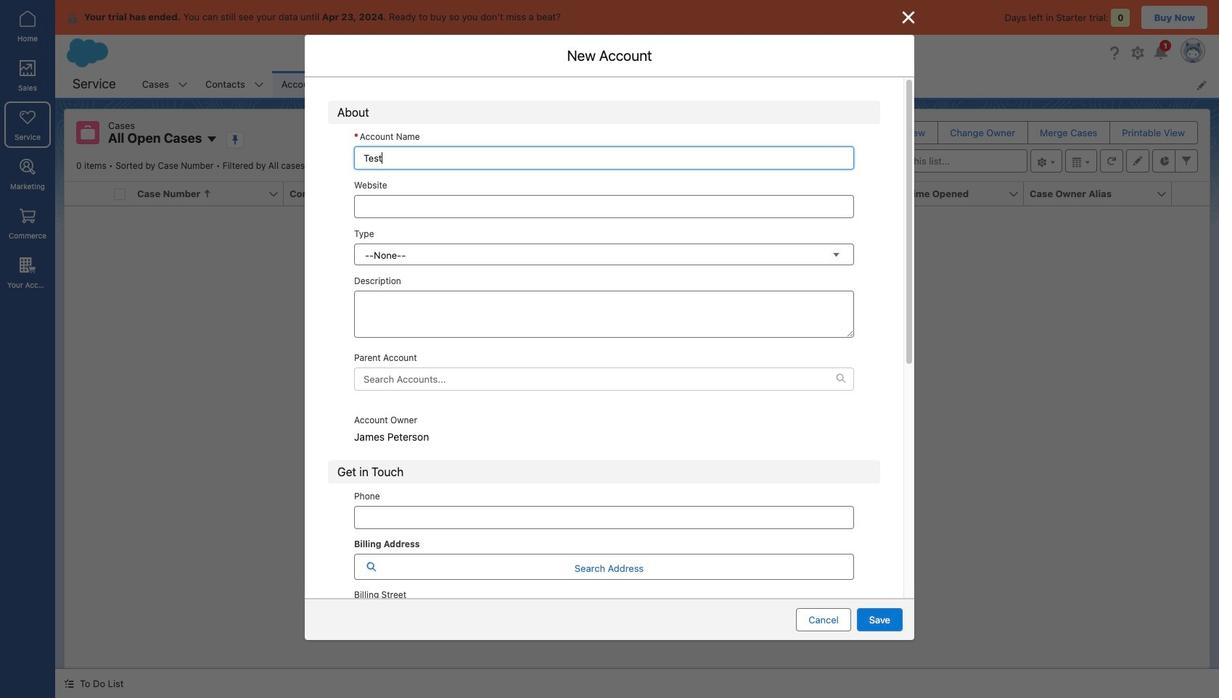 Task type: vqa. For each thing, say whether or not it's contained in the screenshot.
We hit a snag. Review the following fields element
no



Task type: locate. For each thing, give the bounding box(es) containing it.
None telephone field
[[354, 506, 854, 529]]

4 list item from the left
[[350, 71, 433, 98]]

item number element
[[65, 182, 108, 206]]

list item
[[133, 71, 197, 98], [197, 71, 273, 98], [273, 71, 350, 98], [350, 71, 433, 98], [490, 71, 575, 98]]

contact name element
[[284, 182, 441, 206]]

cell inside all open cases|cases|list view element
[[108, 182, 131, 206]]

status inside all open cases|cases|list view element
[[457, 338, 818, 513]]

status
[[457, 338, 818, 513]]

inverse image
[[900, 62, 917, 80]]

Search All Open Cases list view. search field
[[854, 150, 1028, 173]]

None text field
[[335, 430, 884, 453], [335, 476, 884, 518], [335, 430, 884, 453], [335, 476, 884, 518]]

Search Accounts... text field
[[355, 368, 836, 390]]

None text field
[[354, 147, 854, 170], [354, 291, 854, 338], [354, 147, 854, 170], [354, 291, 854, 338]]

1 vertical spatial text default image
[[64, 680, 74, 690]]

text default image
[[67, 12, 78, 24], [64, 680, 74, 690]]

list view controls image
[[1031, 150, 1063, 173]]

all open cases|cases|list view element
[[64, 109, 1211, 670]]

list
[[133, 71, 1219, 98]]

cell
[[108, 182, 131, 206]]

None url field
[[354, 195, 854, 218]]



Task type: describe. For each thing, give the bounding box(es) containing it.
select list display image
[[1065, 150, 1097, 173]]

action image
[[1172, 182, 1210, 205]]

5 list item from the left
[[490, 71, 575, 98]]

status element
[[580, 182, 737, 206]]

action element
[[1172, 182, 1210, 206]]

3 list item from the left
[[273, 71, 350, 98]]

priority element
[[728, 182, 876, 206]]

1 list item from the left
[[133, 71, 197, 98]]

case number element
[[131, 182, 292, 206]]

item number image
[[65, 182, 108, 205]]

subject element
[[432, 182, 589, 206]]

date/time opened element
[[876, 182, 1033, 206]]

inverse image
[[900, 9, 917, 26]]

case owner alias element
[[1024, 182, 1181, 206]]

text default image
[[836, 374, 846, 384]]

all open cases status
[[76, 160, 433, 171]]

2 list item from the left
[[197, 71, 273, 98]]

0 vertical spatial text default image
[[67, 12, 78, 24]]



